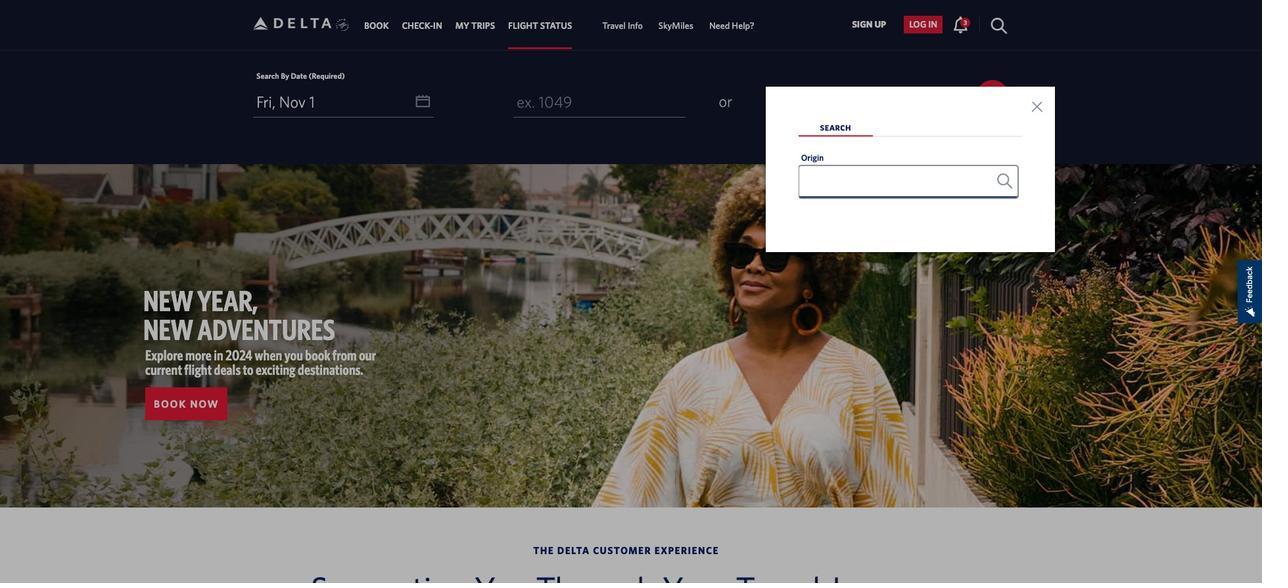Task type: locate. For each thing, give the bounding box(es) containing it.
deals
[[214, 362, 241, 378]]

sign up link
[[847, 16, 892, 33]]

need help? link
[[709, 14, 755, 38]]

origin tab list
[[799, 120, 1022, 199]]

more
[[185, 347, 212, 364]]

flight
[[184, 362, 212, 378]]

flight status
[[508, 21, 572, 31]]

check-in
[[402, 21, 442, 31]]

1 horizontal spatial book
[[364, 21, 389, 31]]

skymiles
[[659, 21, 694, 31]]

log
[[910, 19, 927, 30]]

1 vertical spatial in
[[214, 347, 223, 364]]

info
[[628, 21, 643, 31]]

3 link
[[953, 16, 971, 33]]

search icon image
[[998, 174, 1013, 189]]

3
[[964, 18, 968, 26]]

book
[[305, 347, 330, 364]]

in inside button
[[929, 19, 938, 30]]

up
[[875, 19, 887, 30]]

book now link
[[145, 388, 228, 421]]

in right log
[[929, 19, 938, 30]]

new year, new adventures
[[143, 284, 335, 347]]

search link
[[799, 120, 873, 137]]

book right skyteam image
[[364, 21, 389, 31]]

1 vertical spatial book
[[154, 399, 187, 410]]

2024
[[226, 347, 253, 364]]

tab list
[[358, 0, 763, 50]]

year,
[[197, 284, 258, 318]]

0 vertical spatial in
[[929, 19, 938, 30]]

trips
[[472, 21, 495, 31]]

book
[[364, 21, 389, 31], [154, 399, 187, 410]]

status
[[540, 21, 572, 31]]

book now
[[154, 399, 219, 410]]

in
[[433, 21, 442, 31]]

in right more
[[214, 347, 223, 364]]

0 vertical spatial book
[[364, 21, 389, 31]]

0 horizontal spatial book
[[154, 399, 187, 410]]

my
[[456, 21, 470, 31]]

1 horizontal spatial in
[[929, 19, 938, 30]]

when
[[255, 347, 282, 364]]

new
[[143, 284, 193, 318], [143, 313, 193, 347]]

0 horizontal spatial in
[[214, 347, 223, 364]]

travel info
[[603, 21, 643, 31]]

skymiles link
[[659, 14, 694, 38]]

(required)
[[309, 71, 345, 80]]

book left the now
[[154, 399, 187, 410]]

from
[[333, 347, 357, 364]]

in
[[929, 19, 938, 30], [214, 347, 223, 364]]

flight
[[508, 21, 538, 31]]

search by date (required)
[[256, 71, 345, 80]]

explore more in 2024 when you book from our current flight deals to exciting destinations.
[[145, 347, 376, 378]]



Task type: describe. For each thing, give the bounding box(es) containing it.
sign up
[[852, 19, 887, 30]]

check-in link
[[402, 14, 442, 38]]

origin
[[801, 153, 824, 163]]

need
[[709, 21, 730, 31]]

destinations.
[[298, 362, 363, 378]]

skyteam image
[[336, 4, 349, 46]]

travel info link
[[603, 14, 643, 38]]

the delta customer experience
[[533, 546, 719, 557]]

you
[[285, 347, 303, 364]]

search
[[820, 123, 852, 132]]

my trips link
[[456, 14, 495, 38]]

explore more in 2024 when you book from our current flight deals to exciting destinations. link
[[145, 347, 376, 378]]

travel
[[603, 21, 626, 31]]

now
[[190, 399, 219, 410]]

experience
[[655, 546, 719, 557]]

current
[[145, 362, 182, 378]]

delta air lines image
[[253, 3, 332, 44]]

the
[[533, 546, 554, 557]]

by
[[281, 71, 289, 80]]

1 new from the top
[[143, 284, 193, 318]]

book for book now
[[154, 399, 187, 410]]

exciting
[[256, 362, 296, 378]]

Origin text field
[[800, 166, 1018, 198]]

delta
[[557, 546, 590, 557]]

log in button
[[904, 16, 943, 33]]

book link
[[364, 14, 389, 38]]

check-
[[402, 21, 433, 31]]

log in
[[910, 19, 938, 30]]

customer
[[593, 546, 652, 557]]

our
[[359, 347, 376, 364]]

sign
[[852, 19, 873, 30]]

to
[[243, 362, 254, 378]]

Search By Date (Required) text field
[[253, 87, 434, 118]]

adventures
[[197, 313, 335, 347]]

2 new from the top
[[143, 313, 193, 347]]

help?
[[732, 21, 755, 31]]

need help?
[[709, 21, 755, 31]]

explore
[[145, 347, 183, 364]]

date
[[291, 71, 307, 80]]

flight status link
[[508, 14, 572, 38]]

ex. 1049 number field
[[514, 87, 686, 118]]

tab list containing book
[[358, 0, 763, 50]]

my trips
[[456, 21, 495, 31]]

book for book
[[364, 21, 389, 31]]

search
[[256, 71, 279, 80]]

in inside explore more in 2024 when you book from our current flight deals to exciting destinations.
[[214, 347, 223, 364]]



Task type: vqa. For each thing, say whether or not it's contained in the screenshot.
Explore more in 2024 when you book from our current flight deals to exciting destinations.
yes



